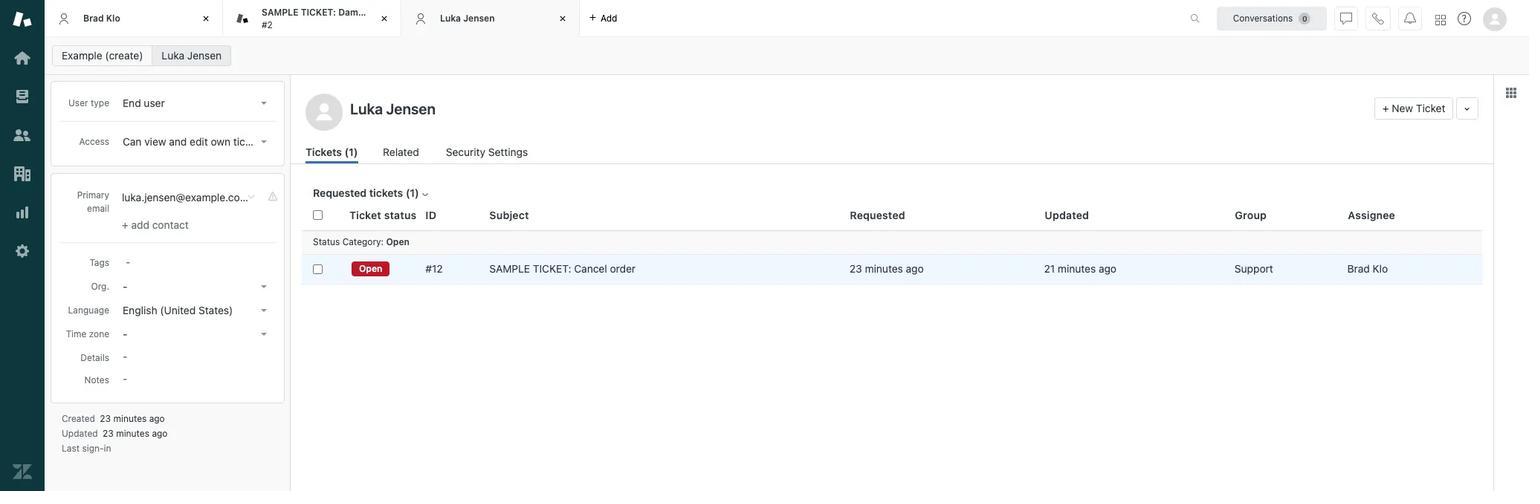 Task type: describe. For each thing, give the bounding box(es) containing it.
created 23 minutes ago updated 23 minutes ago last sign-in
[[62, 413, 168, 454]]

type
[[91, 97, 109, 109]]

(united
[[160, 304, 196, 317]]

tickets (1) link
[[306, 144, 358, 164]]

and
[[169, 135, 187, 148]]

tickets (1)
[[306, 146, 358, 158]]

status category : open
[[313, 237, 410, 248]]

view
[[144, 135, 166, 148]]

end user
[[123, 97, 165, 109]]

brad klo tab
[[45, 0, 223, 37]]

customers image
[[13, 126, 32, 145]]

example (create)
[[62, 49, 143, 62]]

notes
[[84, 375, 109, 386]]

luka jensen inside secondary element
[[162, 49, 222, 62]]

last
[[62, 443, 80, 454]]

example
[[62, 49, 102, 62]]

jensen inside the luka jensen link
[[187, 49, 222, 62]]

klo inside grid
[[1373, 262, 1388, 275]]

subject
[[490, 209, 529, 221]]

grid containing ticket status
[[291, 201, 1494, 491]]

zendesk products image
[[1436, 14, 1446, 25]]

new
[[1392, 102, 1413, 114]]

close image for brad klo tab
[[199, 11, 213, 26]]

1 vertical spatial (1)
[[406, 187, 419, 199]]

organizations image
[[13, 164, 32, 184]]

tab containing sample ticket: damaged product
[[223, 0, 417, 37]]

2 vertical spatial 23
[[103, 428, 114, 439]]

+ new ticket button
[[1375, 97, 1454, 120]]

user type
[[68, 97, 109, 109]]

- field
[[120, 254, 273, 270]]

user
[[68, 97, 88, 109]]

security settings link
[[446, 144, 532, 164]]

updated inside created 23 minutes ago updated 23 minutes ago last sign-in
[[62, 428, 98, 439]]

category
[[342, 237, 381, 248]]

ticket: for cancel
[[533, 262, 571, 275]]

+ add contact
[[122, 219, 189, 231]]

0 horizontal spatial add
[[131, 219, 149, 231]]

sample ticket: cancel order link
[[489, 262, 636, 276]]

sample for sample ticket: damaged product #2
[[262, 7, 298, 18]]

brad inside grid
[[1348, 262, 1370, 275]]

21 minutes ago
[[1044, 262, 1117, 275]]

arrow down image for view
[[261, 141, 267, 143]]

- for time zone
[[123, 328, 127, 341]]

security
[[446, 146, 485, 158]]

luka jensen link
[[152, 45, 231, 66]]

example (create) button
[[52, 45, 153, 66]]

conversations button
[[1217, 6, 1327, 30]]

luka jensen inside tab
[[440, 12, 495, 24]]

23 inside grid
[[850, 262, 862, 275]]

user
[[144, 97, 165, 109]]

zendesk support image
[[13, 10, 32, 29]]

end user button
[[118, 93, 273, 114]]

1 vertical spatial tickets
[[369, 187, 403, 199]]

details
[[80, 352, 109, 364]]

#2
[[262, 19, 273, 30]]

order
[[610, 262, 636, 275]]

admin image
[[13, 242, 32, 261]]

can view and edit own tickets only
[[123, 135, 288, 148]]

cancel
[[574, 262, 607, 275]]

ticket: for damaged
[[301, 7, 336, 18]]

contact
[[152, 219, 189, 231]]

get help image
[[1458, 12, 1471, 25]]

klo inside tab
[[106, 12, 120, 24]]

only
[[268, 135, 288, 148]]

sample for sample ticket: cancel order
[[489, 262, 530, 275]]

ticket inside button
[[1416, 102, 1446, 114]]



Task type: vqa. For each thing, say whether or not it's contained in the screenshot.
your
no



Task type: locate. For each thing, give the bounding box(es) containing it.
4 arrow down image from the top
[[261, 309, 267, 312]]

0 horizontal spatial luka jensen
[[162, 49, 222, 62]]

0 horizontal spatial brad
[[83, 12, 104, 24]]

arrow down image down english (united states) button
[[261, 333, 267, 336]]

sign-
[[82, 443, 104, 454]]

0 vertical spatial updated
[[1045, 209, 1089, 221]]

1 horizontal spatial brad klo
[[1348, 262, 1388, 275]]

+ for + add contact
[[122, 219, 128, 231]]

arrow down image for user
[[261, 102, 267, 105]]

(create)
[[105, 49, 143, 62]]

apps image
[[1506, 87, 1517, 99]]

tab
[[223, 0, 417, 37]]

1 arrow down image from the top
[[261, 102, 267, 105]]

brad klo
[[83, 12, 120, 24], [1348, 262, 1388, 275]]

brad up example (create)
[[83, 12, 104, 24]]

21
[[1044, 262, 1055, 275]]

0 horizontal spatial requested
[[313, 187, 367, 199]]

arrow down image
[[261, 102, 267, 105], [261, 141, 267, 143], [261, 285, 267, 288], [261, 309, 267, 312], [261, 333, 267, 336]]

1 horizontal spatial updated
[[1045, 209, 1089, 221]]

klo up example (create)
[[106, 12, 120, 24]]

ticket
[[1416, 102, 1446, 114], [349, 209, 381, 221]]

created
[[62, 413, 95, 425]]

#12
[[426, 262, 443, 275]]

add
[[601, 12, 617, 23], [131, 219, 149, 231]]

1 horizontal spatial add
[[601, 12, 617, 23]]

3 arrow down image from the top
[[261, 285, 267, 288]]

(1) right the tickets
[[345, 146, 358, 158]]

(1) up status
[[406, 187, 419, 199]]

close image inside brad klo tab
[[199, 11, 213, 26]]

None text field
[[346, 97, 1369, 120]]

in
[[104, 443, 111, 454]]

assignee
[[1348, 209, 1396, 221]]

close image inside tab
[[377, 11, 392, 26]]

+ inside + new ticket button
[[1383, 102, 1389, 114]]

0 horizontal spatial updated
[[62, 428, 98, 439]]

1 horizontal spatial close image
[[377, 11, 392, 26]]

jensen
[[463, 12, 495, 24], [187, 49, 222, 62]]

- button for time zone
[[118, 324, 273, 345]]

brad klo inside grid
[[1348, 262, 1388, 275]]

1 - button from the top
[[118, 277, 273, 297]]

sample inside grid
[[489, 262, 530, 275]]

arrow down image inside the can view and edit own tickets only button
[[261, 141, 267, 143]]

primary email
[[77, 190, 109, 214]]

2 - button from the top
[[118, 324, 273, 345]]

tickets right own
[[233, 135, 265, 148]]

settings
[[488, 146, 528, 158]]

get started image
[[13, 48, 32, 68]]

0 vertical spatial (1)
[[345, 146, 358, 158]]

sample ticket: cancel order
[[489, 262, 636, 275]]

arrow down image right states)
[[261, 309, 267, 312]]

time zone
[[66, 329, 109, 340]]

conversations
[[1233, 12, 1293, 23]]

add left the contact
[[131, 219, 149, 231]]

1 vertical spatial luka jensen
[[162, 49, 222, 62]]

- button up english (united states) button
[[118, 277, 273, 297]]

arrow down image down - field
[[261, 285, 267, 288]]

1 horizontal spatial brad
[[1348, 262, 1370, 275]]

id
[[426, 209, 437, 221]]

0 vertical spatial sample
[[262, 7, 298, 18]]

access
[[79, 136, 109, 147]]

0 vertical spatial brad klo
[[83, 12, 120, 24]]

minutes
[[865, 262, 903, 275], [1058, 262, 1096, 275], [113, 413, 147, 425], [116, 428, 149, 439]]

related link
[[383, 144, 421, 164]]

group
[[1235, 209, 1267, 221]]

language
[[68, 305, 109, 316]]

email
[[87, 203, 109, 214]]

1 horizontal spatial jensen
[[463, 12, 495, 24]]

status
[[313, 237, 340, 248]]

1 horizontal spatial sample
[[489, 262, 530, 275]]

brad
[[83, 12, 104, 24], [1348, 262, 1370, 275]]

related
[[383, 146, 419, 158]]

1 vertical spatial ticket:
[[533, 262, 571, 275]]

secondary element
[[45, 41, 1529, 71]]

0 vertical spatial tickets
[[233, 135, 265, 148]]

edit
[[190, 135, 208, 148]]

close image for tab containing sample ticket: damaged product
[[377, 11, 392, 26]]

sample inside sample ticket: damaged product #2
[[262, 7, 298, 18]]

klo
[[106, 12, 120, 24], [1373, 262, 1388, 275]]

tickets up ticket status
[[369, 187, 403, 199]]

sample down subject
[[489, 262, 530, 275]]

1 vertical spatial - button
[[118, 324, 273, 345]]

0 horizontal spatial brad klo
[[83, 12, 120, 24]]

0 vertical spatial add
[[601, 12, 617, 23]]

luka inside tab
[[440, 12, 461, 24]]

+
[[1383, 102, 1389, 114], [122, 219, 128, 231]]

tickets inside button
[[233, 135, 265, 148]]

luka
[[440, 12, 461, 24], [162, 49, 184, 62]]

0 horizontal spatial close image
[[199, 11, 213, 26]]

open
[[386, 237, 410, 248], [359, 263, 382, 274]]

button displays agent's chat status as invisible. image
[[1340, 12, 1352, 24]]

updated down created
[[62, 428, 98, 439]]

requested up select all tickets option
[[313, 187, 367, 199]]

0 horizontal spatial klo
[[106, 12, 120, 24]]

1 horizontal spatial +
[[1383, 102, 1389, 114]]

0 vertical spatial ticket:
[[301, 7, 336, 18]]

0 horizontal spatial luka
[[162, 49, 184, 62]]

- button
[[118, 277, 273, 297], [118, 324, 273, 345]]

time
[[66, 329, 87, 340]]

sample ticket: damaged product #2
[[262, 7, 417, 30]]

1 vertical spatial brad klo
[[1348, 262, 1388, 275]]

ticket: left damaged
[[301, 7, 336, 18]]

ticket right new
[[1416, 102, 1446, 114]]

1 horizontal spatial requested
[[850, 209, 905, 221]]

can view and edit own tickets only button
[[118, 132, 288, 152]]

1 vertical spatial jensen
[[187, 49, 222, 62]]

sample up the #2
[[262, 7, 298, 18]]

2 - from the top
[[123, 328, 127, 341]]

(1)
[[345, 146, 358, 158], [406, 187, 419, 199]]

can
[[123, 135, 142, 148]]

end
[[123, 97, 141, 109]]

0 vertical spatial requested
[[313, 187, 367, 199]]

notifications image
[[1404, 12, 1416, 24]]

damaged
[[338, 7, 380, 18]]

tabs tab list
[[45, 0, 1175, 37]]

english
[[123, 304, 157, 317]]

tickets
[[233, 135, 265, 148], [369, 187, 403, 199]]

1 close image from the left
[[199, 11, 213, 26]]

luka jensen
[[440, 12, 495, 24], [162, 49, 222, 62]]

1 vertical spatial brad
[[1348, 262, 1370, 275]]

1 vertical spatial +
[[122, 219, 128, 231]]

requested up 23 minutes ago
[[850, 209, 905, 221]]

updated up 21 minutes ago
[[1045, 209, 1089, 221]]

brad down assignee at the right
[[1348, 262, 1370, 275]]

ticket: left cancel
[[533, 262, 571, 275]]

0 vertical spatial klo
[[106, 12, 120, 24]]

own
[[211, 135, 231, 148]]

+ new ticket
[[1383, 102, 1446, 114]]

0 horizontal spatial ticket
[[349, 209, 381, 221]]

brad klo down assignee at the right
[[1348, 262, 1388, 275]]

jensen inside luka jensen tab
[[463, 12, 495, 24]]

Select All Tickets checkbox
[[313, 211, 323, 220]]

0 vertical spatial luka
[[440, 12, 461, 24]]

ticket: inside grid
[[533, 262, 571, 275]]

0 vertical spatial 23
[[850, 262, 862, 275]]

brad klo inside tab
[[83, 12, 120, 24]]

ticket: inside sample ticket: damaged product #2
[[301, 7, 336, 18]]

1 vertical spatial add
[[131, 219, 149, 231]]

zendesk image
[[13, 462, 32, 482]]

org.
[[91, 281, 109, 292]]

1 vertical spatial klo
[[1373, 262, 1388, 275]]

1 vertical spatial open
[[359, 263, 382, 274]]

arrow down image inside the end user button
[[261, 102, 267, 105]]

requested for requested
[[850, 209, 905, 221]]

primary
[[77, 190, 109, 201]]

arrow down image inside english (united states) button
[[261, 309, 267, 312]]

1 vertical spatial 23
[[100, 413, 111, 425]]

1 vertical spatial ticket
[[349, 209, 381, 221]]

ticket:
[[301, 7, 336, 18], [533, 262, 571, 275]]

0 horizontal spatial +
[[122, 219, 128, 231]]

states)
[[198, 304, 233, 317]]

open down category
[[359, 263, 382, 274]]

-
[[123, 280, 127, 293], [123, 328, 127, 341]]

1 horizontal spatial open
[[386, 237, 410, 248]]

luka inside secondary element
[[162, 49, 184, 62]]

None checkbox
[[313, 264, 323, 274]]

requested
[[313, 187, 367, 199], [850, 209, 905, 221]]

1 horizontal spatial ticket:
[[533, 262, 571, 275]]

+ left new
[[1383, 102, 1389, 114]]

requested tickets (1)
[[313, 187, 419, 199]]

security settings
[[446, 146, 528, 158]]

:
[[381, 237, 384, 248]]

1 vertical spatial sample
[[489, 262, 530, 275]]

0 horizontal spatial ticket:
[[301, 7, 336, 18]]

luka jensen tab
[[401, 0, 580, 37]]

tags
[[90, 257, 109, 268]]

1 horizontal spatial luka jensen
[[440, 12, 495, 24]]

luka jensen right product
[[440, 12, 495, 24]]

brad klo up example (create)
[[83, 12, 120, 24]]

1 vertical spatial -
[[123, 328, 127, 341]]

0 vertical spatial -
[[123, 280, 127, 293]]

ticket status
[[349, 209, 417, 221]]

0 vertical spatial ticket
[[1416, 102, 1446, 114]]

1 horizontal spatial ticket
[[1416, 102, 1446, 114]]

status
[[384, 209, 417, 221]]

luka.jensen@example.com
[[122, 191, 249, 204]]

1 vertical spatial requested
[[850, 209, 905, 221]]

2 arrow down image from the top
[[261, 141, 267, 143]]

add right close icon
[[601, 12, 617, 23]]

2 close image from the left
[[377, 11, 392, 26]]

requested inside grid
[[850, 209, 905, 221]]

0 vertical spatial +
[[1383, 102, 1389, 114]]

luka right (create)
[[162, 49, 184, 62]]

grid
[[291, 201, 1494, 491]]

1 vertical spatial luka
[[162, 49, 184, 62]]

klo down assignee at the right
[[1373, 262, 1388, 275]]

+ left the contact
[[122, 219, 128, 231]]

english (united states) button
[[118, 300, 273, 321]]

0 vertical spatial jensen
[[463, 12, 495, 24]]

- for org.
[[123, 280, 127, 293]]

reporting image
[[13, 203, 32, 222]]

arrow down image for (united
[[261, 309, 267, 312]]

main element
[[0, 0, 45, 491]]

close image
[[199, 11, 213, 26], [377, 11, 392, 26]]

1 horizontal spatial (1)
[[406, 187, 419, 199]]

5 arrow down image from the top
[[261, 333, 267, 336]]

0 horizontal spatial tickets
[[233, 135, 265, 148]]

1 vertical spatial updated
[[62, 428, 98, 439]]

support
[[1235, 262, 1273, 275]]

0 vertical spatial luka jensen
[[440, 12, 495, 24]]

- right zone
[[123, 328, 127, 341]]

ago
[[906, 262, 924, 275], [1099, 262, 1117, 275], [149, 413, 165, 425], [152, 428, 168, 439]]

- right the org.
[[123, 280, 127, 293]]

0 vertical spatial open
[[386, 237, 410, 248]]

arrow down image left only
[[261, 141, 267, 143]]

luka jensen up the end user button
[[162, 49, 222, 62]]

0 horizontal spatial sample
[[262, 7, 298, 18]]

add inside popup button
[[601, 12, 617, 23]]

0 vertical spatial - button
[[118, 277, 273, 297]]

- button down english (united states) button
[[118, 324, 273, 345]]

luka right product
[[440, 12, 461, 24]]

23 minutes ago
[[850, 262, 924, 275]]

- button for org.
[[118, 277, 273, 297]]

ticket inside grid
[[349, 209, 381, 221]]

open right : at the left
[[386, 237, 410, 248]]

product
[[382, 7, 417, 18]]

views image
[[13, 87, 32, 106]]

english (united states)
[[123, 304, 233, 317]]

1 horizontal spatial luka
[[440, 12, 461, 24]]

add button
[[580, 0, 626, 36]]

requested for requested tickets (1)
[[313, 187, 367, 199]]

0 vertical spatial brad
[[83, 12, 104, 24]]

zone
[[89, 329, 109, 340]]

1 horizontal spatial klo
[[1373, 262, 1388, 275]]

arrow down image up the 'can view and edit own tickets only'
[[261, 102, 267, 105]]

1 horizontal spatial tickets
[[369, 187, 403, 199]]

0 horizontal spatial jensen
[[187, 49, 222, 62]]

close image
[[555, 11, 570, 26]]

tickets
[[306, 146, 342, 158]]

0 horizontal spatial (1)
[[345, 146, 358, 158]]

1 - from the top
[[123, 280, 127, 293]]

0 horizontal spatial open
[[359, 263, 382, 274]]

updated
[[1045, 209, 1089, 221], [62, 428, 98, 439]]

brad inside tab
[[83, 12, 104, 24]]

+ for + new ticket
[[1383, 102, 1389, 114]]

23
[[850, 262, 862, 275], [100, 413, 111, 425], [103, 428, 114, 439]]

ticket down requested tickets (1) on the top of the page
[[349, 209, 381, 221]]



